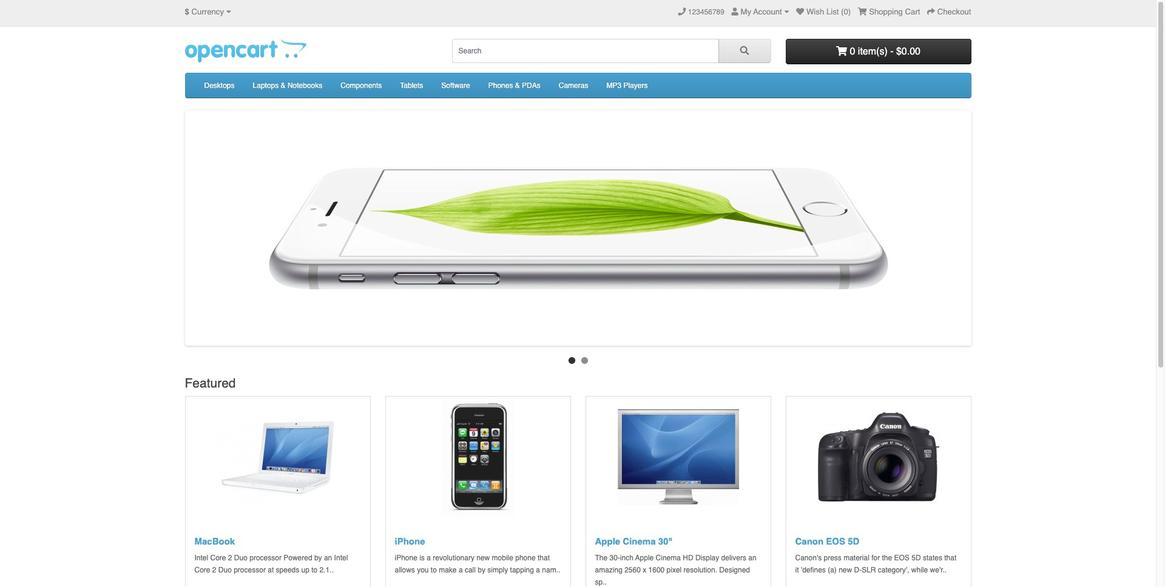 Task type: vqa. For each thing, say whether or not it's contained in the screenshot.


Task type: describe. For each thing, give the bounding box(es) containing it.
components
[[341, 81, 382, 90]]

delivers
[[722, 554, 747, 563]]

mp3
[[607, 81, 622, 90]]

1 horizontal spatial 2
[[228, 554, 232, 563]]

cinema inside the 30-inch apple cinema hd display delivers an amazing 2560 x 1600 pixel resolution. designed sp..
[[656, 554, 681, 563]]

shopping
[[869, 7, 903, 16]]

powered
[[284, 554, 312, 563]]

Search text field
[[452, 39, 719, 63]]

phones & pdas
[[489, 81, 541, 90]]

your store image
[[185, 39, 306, 62]]

notebooks
[[288, 81, 323, 90]]

cart
[[906, 7, 921, 16]]

canon's press material for the eos 5d states that it 'defines (a) new d-slr category', while we'r..
[[796, 554, 957, 575]]

-
[[891, 46, 894, 57]]

30-
[[610, 554, 620, 563]]

iphone for iphone is a revolutionary new mobile phone that allows you to make a call by simply tapping a nam..
[[395, 554, 418, 563]]

iphone is a revolutionary new mobile phone that allows you to make a call by simply tapping a nam..
[[395, 554, 561, 575]]

apple cinema 30" link
[[595, 537, 673, 547]]

1 vertical spatial core
[[195, 567, 210, 575]]

share image
[[928, 8, 936, 16]]

desktops
[[204, 81, 235, 90]]

phone
[[516, 554, 536, 563]]

while
[[912, 567, 928, 575]]

components link
[[332, 73, 391, 98]]

laptops
[[253, 81, 279, 90]]

press
[[824, 554, 842, 563]]

d-
[[854, 567, 862, 575]]

intel core 2 duo processor powered by an intel core 2 duo processor at speeds up to 2.1..
[[195, 554, 348, 575]]

allows
[[395, 567, 415, 575]]

nam..
[[542, 567, 561, 575]]

that inside canon's press material for the eos 5d states that it 'defines (a) new d-slr category', while we'r..
[[945, 554, 957, 563]]

macbook image
[[217, 397, 338, 519]]

0 horizontal spatial apple
[[595, 537, 621, 547]]

30"
[[658, 537, 673, 547]]

laptops & notebooks link
[[244, 73, 332, 98]]

up
[[301, 567, 310, 575]]

123456789
[[688, 8, 725, 16]]

canon's
[[796, 554, 822, 563]]

& for pdas
[[515, 81, 520, 90]]

mp3 players link
[[598, 73, 657, 98]]

iphone for iphone
[[395, 537, 425, 547]]

shopping cart image
[[858, 8, 867, 16]]

shopping cart image
[[837, 46, 848, 56]]

make
[[439, 567, 457, 575]]

x
[[643, 567, 647, 575]]

0 vertical spatial cinema
[[623, 537, 656, 547]]

resolution.
[[684, 567, 718, 575]]

designed
[[720, 567, 750, 575]]

tablets
[[400, 81, 423, 90]]

heart image
[[797, 8, 805, 16]]

laptops & notebooks
[[253, 81, 323, 90]]

canon eos 5d image
[[818, 397, 939, 519]]

mp3 players
[[607, 81, 648, 90]]

material
[[844, 554, 870, 563]]

iphone image
[[417, 397, 539, 519]]

is
[[420, 554, 425, 563]]

desktops link
[[195, 73, 244, 98]]

states
[[923, 554, 943, 563]]

new inside canon's press material for the eos 5d states that it 'defines (a) new d-slr category', while we'r..
[[839, 567, 852, 575]]

iphone 6 image
[[232, 113, 924, 344]]

apple cinema 30" image
[[618, 397, 739, 519]]

category',
[[878, 567, 910, 575]]

list
[[827, 7, 839, 16]]

0 horizontal spatial a
[[427, 554, 431, 563]]

macbook
[[195, 537, 235, 547]]

0
[[850, 46, 856, 57]]

inch
[[620, 554, 634, 563]]

new inside iphone is a revolutionary new mobile phone that allows you to make a call by simply tapping a nam..
[[477, 554, 490, 563]]

'defines
[[801, 567, 826, 575]]

cameras
[[559, 81, 589, 90]]

currency
[[192, 7, 224, 16]]

slr
[[862, 567, 876, 575]]

mobile
[[492, 554, 514, 563]]

canon eos 5d link
[[796, 537, 860, 547]]

macbook link
[[195, 537, 235, 547]]

wish list (0) link
[[797, 7, 851, 16]]

amazing
[[595, 567, 623, 575]]

phone image
[[678, 8, 686, 16]]

0 horizontal spatial duo
[[218, 567, 232, 575]]

phones & pdas link
[[479, 73, 550, 98]]

at
[[268, 567, 274, 575]]

tapping
[[510, 567, 534, 575]]

(a)
[[828, 567, 837, 575]]

simply
[[488, 567, 508, 575]]

my
[[741, 7, 752, 16]]

eos inside canon's press material for the eos 5d states that it 'defines (a) new d-slr category', while we'r..
[[895, 554, 910, 563]]

the
[[595, 554, 608, 563]]

2.1..
[[320, 567, 334, 575]]

that inside iphone is a revolutionary new mobile phone that allows you to make a call by simply tapping a nam..
[[538, 554, 550, 563]]

speeds
[[276, 567, 299, 575]]

to inside intel core 2 duo processor powered by an intel core 2 duo processor at speeds up to 2.1..
[[312, 567, 318, 575]]

2 horizontal spatial a
[[536, 567, 540, 575]]

canon
[[796, 537, 824, 547]]

caret down image for currency
[[226, 8, 231, 16]]

my account
[[741, 7, 782, 16]]

caret down image for my account
[[785, 8, 790, 16]]

& for notebooks
[[281, 81, 286, 90]]

sp..
[[595, 579, 607, 587]]

0 vertical spatial eos
[[826, 537, 846, 547]]

checkout
[[938, 7, 972, 16]]



Task type: locate. For each thing, give the bounding box(es) containing it.
by inside iphone is a revolutionary new mobile phone that allows you to make a call by simply tapping a nam..
[[478, 567, 486, 575]]

to right up
[[312, 567, 318, 575]]

search image
[[740, 46, 749, 55]]

to inside iphone is a revolutionary new mobile phone that allows you to make a call by simply tapping a nam..
[[431, 567, 437, 575]]

caret down image right currency
[[226, 8, 231, 16]]

0 item(s) - $0.00
[[848, 46, 921, 57]]

a right is
[[427, 554, 431, 563]]

eos up category',
[[895, 554, 910, 563]]

& right laptops on the left top of page
[[281, 81, 286, 90]]

eos up 'press'
[[826, 537, 846, 547]]

caret down image left heart icon
[[785, 8, 790, 16]]

0 horizontal spatial 5d
[[848, 537, 860, 547]]

& inside 'link'
[[281, 81, 286, 90]]

1 intel from the left
[[195, 554, 208, 563]]

shopping cart
[[869, 7, 921, 16]]

1 caret down image from the left
[[226, 8, 231, 16]]

0 horizontal spatial that
[[538, 554, 550, 563]]

an
[[324, 554, 332, 563], [749, 554, 757, 563]]

new
[[477, 554, 490, 563], [839, 567, 852, 575]]

(0)
[[841, 7, 851, 16]]

revolutionary
[[433, 554, 475, 563]]

$ currency
[[185, 7, 224, 16]]

1 horizontal spatial 5d
[[912, 554, 921, 563]]

5d inside canon's press material for the eos 5d states that it 'defines (a) new d-slr category', while we'r..
[[912, 554, 921, 563]]

iphone link
[[395, 537, 425, 547]]

pdas
[[522, 81, 541, 90]]

account
[[754, 7, 782, 16]]

1 horizontal spatial a
[[459, 567, 463, 575]]

apple up the
[[595, 537, 621, 547]]

2 that from the left
[[945, 554, 957, 563]]

new up simply
[[477, 554, 490, 563]]

1 horizontal spatial that
[[945, 554, 957, 563]]

intel down macbook 'link'
[[195, 554, 208, 563]]

0 horizontal spatial new
[[477, 554, 490, 563]]

intel right powered
[[334, 554, 348, 563]]

processor up at
[[250, 554, 282, 563]]

2 to from the left
[[431, 567, 437, 575]]

1 horizontal spatial duo
[[234, 554, 248, 563]]

iphone up the allows
[[395, 554, 418, 563]]

core down macbook
[[210, 554, 226, 563]]

by
[[314, 554, 322, 563], [478, 567, 486, 575]]

an inside intel core 2 duo processor powered by an intel core 2 duo processor at speeds up to 2.1..
[[324, 554, 332, 563]]

0 vertical spatial processor
[[250, 554, 282, 563]]

1 iphone from the top
[[395, 537, 425, 547]]

1 to from the left
[[312, 567, 318, 575]]

duo down macbook
[[218, 567, 232, 575]]

1 horizontal spatial intel
[[334, 554, 348, 563]]

1 horizontal spatial apple
[[636, 554, 654, 563]]

2
[[228, 554, 232, 563], [212, 567, 216, 575]]

0 vertical spatial by
[[314, 554, 322, 563]]

by up the 2.1..
[[314, 554, 322, 563]]

0 vertical spatial new
[[477, 554, 490, 563]]

iphone
[[395, 537, 425, 547], [395, 554, 418, 563]]

0 horizontal spatial caret down image
[[226, 8, 231, 16]]

that
[[538, 554, 550, 563], [945, 554, 957, 563]]

1 vertical spatial eos
[[895, 554, 910, 563]]

by inside intel core 2 duo processor powered by an intel core 2 duo processor at speeds up to 2.1..
[[314, 554, 322, 563]]

shopping cart link
[[858, 7, 921, 16]]

core down macbook 'link'
[[195, 567, 210, 575]]

0 vertical spatial iphone
[[395, 537, 425, 547]]

0 horizontal spatial by
[[314, 554, 322, 563]]

cameras link
[[550, 73, 598, 98]]

1 vertical spatial 2
[[212, 567, 216, 575]]

software link
[[432, 73, 479, 98]]

1 horizontal spatial an
[[749, 554, 757, 563]]

5d up material
[[848, 537, 860, 547]]

my account link
[[732, 7, 790, 16]]

the 30-inch apple cinema hd display delivers an amazing 2560 x 1600 pixel resolution. designed sp..
[[595, 554, 757, 587]]

the
[[882, 554, 893, 563]]

players
[[624, 81, 648, 90]]

new left d-
[[839, 567, 852, 575]]

you
[[417, 567, 429, 575]]

tablets link
[[391, 73, 432, 98]]

hd
[[683, 554, 694, 563]]

0 item(s) - $0.00 button
[[786, 39, 972, 64]]

a left call
[[459, 567, 463, 575]]

an inside the 30-inch apple cinema hd display delivers an amazing 2560 x 1600 pixel resolution. designed sp..
[[749, 554, 757, 563]]

an right delivers
[[749, 554, 757, 563]]

0 horizontal spatial to
[[312, 567, 318, 575]]

1 vertical spatial new
[[839, 567, 852, 575]]

an up the 2.1..
[[324, 554, 332, 563]]

0 horizontal spatial eos
[[826, 537, 846, 547]]

0 horizontal spatial an
[[324, 554, 332, 563]]

wish list (0)
[[807, 7, 851, 16]]

0 horizontal spatial intel
[[195, 554, 208, 563]]

1 vertical spatial processor
[[234, 567, 266, 575]]

to right you
[[431, 567, 437, 575]]

1 that from the left
[[538, 554, 550, 563]]

canon eos 5d
[[796, 537, 860, 547]]

$0.00
[[897, 46, 921, 57]]

to
[[312, 567, 318, 575], [431, 567, 437, 575]]

apple cinema 30"
[[595, 537, 673, 547]]

call
[[465, 567, 476, 575]]

user image
[[732, 8, 739, 16]]

1 horizontal spatial new
[[839, 567, 852, 575]]

2560
[[625, 567, 641, 575]]

we'r..
[[930, 567, 947, 575]]

eos
[[826, 537, 846, 547], [895, 554, 910, 563]]

phones
[[489, 81, 513, 90]]

1 vertical spatial 5d
[[912, 554, 921, 563]]

caret down image
[[226, 8, 231, 16], [785, 8, 790, 16]]

1 horizontal spatial eos
[[895, 554, 910, 563]]

1600
[[649, 567, 665, 575]]

display
[[696, 554, 720, 563]]

that up the we'r..
[[945, 554, 957, 563]]

1 horizontal spatial by
[[478, 567, 486, 575]]

intel
[[195, 554, 208, 563], [334, 554, 348, 563]]

for
[[872, 554, 880, 563]]

cinema up inch
[[623, 537, 656, 547]]

pixel
[[667, 567, 682, 575]]

wish
[[807, 7, 825, 16]]

a left nam..
[[536, 567, 540, 575]]

1 horizontal spatial &
[[515, 81, 520, 90]]

it
[[796, 567, 799, 575]]

0 horizontal spatial 2
[[212, 567, 216, 575]]

iphone up is
[[395, 537, 425, 547]]

1 an from the left
[[324, 554, 332, 563]]

0 vertical spatial duo
[[234, 554, 248, 563]]

2 & from the left
[[515, 81, 520, 90]]

1 horizontal spatial caret down image
[[785, 8, 790, 16]]

featured
[[185, 376, 236, 391]]

apple up x at the right bottom of page
[[636, 554, 654, 563]]

software
[[442, 81, 470, 90]]

1 & from the left
[[281, 81, 286, 90]]

1 vertical spatial iphone
[[395, 554, 418, 563]]

iphone inside iphone is a revolutionary new mobile phone that allows you to make a call by simply tapping a nam..
[[395, 554, 418, 563]]

2 caret down image from the left
[[785, 8, 790, 16]]

apple
[[595, 537, 621, 547], [636, 554, 654, 563]]

1 horizontal spatial to
[[431, 567, 437, 575]]

0 vertical spatial 5d
[[848, 537, 860, 547]]

checkout link
[[928, 7, 972, 16]]

1 vertical spatial by
[[478, 567, 486, 575]]

1 vertical spatial duo
[[218, 567, 232, 575]]

item(s)
[[858, 46, 888, 57]]

processor left at
[[234, 567, 266, 575]]

1 vertical spatial apple
[[636, 554, 654, 563]]

by right call
[[478, 567, 486, 575]]

apple inside the 30-inch apple cinema hd display delivers an amazing 2560 x 1600 pixel resolution. designed sp..
[[636, 554, 654, 563]]

& left "pdas"
[[515, 81, 520, 90]]

processor
[[250, 554, 282, 563], [234, 567, 266, 575]]

5d up "while"
[[912, 554, 921, 563]]

duo down macbook 'link'
[[234, 554, 248, 563]]

1 vertical spatial cinema
[[656, 554, 681, 563]]

2 intel from the left
[[334, 554, 348, 563]]

duo
[[234, 554, 248, 563], [218, 567, 232, 575]]

0 vertical spatial 2
[[228, 554, 232, 563]]

0 vertical spatial core
[[210, 554, 226, 563]]

cinema up pixel
[[656, 554, 681, 563]]

2 an from the left
[[749, 554, 757, 563]]

cinema
[[623, 537, 656, 547], [656, 554, 681, 563]]

0 horizontal spatial &
[[281, 81, 286, 90]]

2 iphone from the top
[[395, 554, 418, 563]]

$
[[185, 7, 189, 16]]

0 vertical spatial apple
[[595, 537, 621, 547]]

that up nam..
[[538, 554, 550, 563]]



